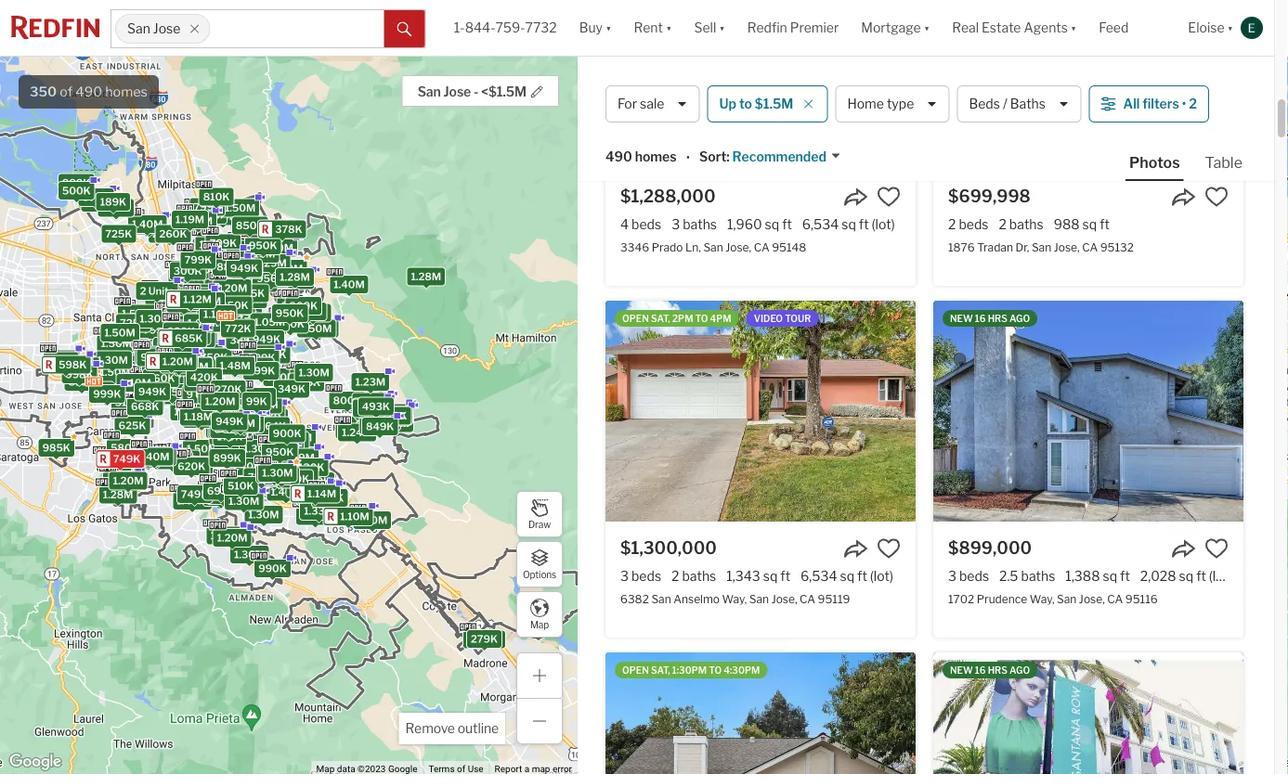 Task type: describe. For each thing, give the bounding box(es) containing it.
ago for the photo of 333 santana row #311, san jose, ca 95128
[[1010, 666, 1030, 677]]

1 vertical spatial 725k
[[120, 317, 147, 329]]

1876 tradan dr, san jose, ca 95132
[[948, 241, 1134, 254]]

2 way, from the left
[[1030, 593, 1055, 606]]

1,960
[[727, 217, 762, 233]]

|
[[1160, 81, 1164, 99]]

1 vertical spatial 975k
[[141, 352, 168, 364]]

remove
[[405, 721, 455, 737]]

sq right 1,388
[[1103, 569, 1118, 585]]

city guide link
[[1171, 79, 1247, 101]]

to for 2pm
[[695, 314, 708, 325]]

796k
[[210, 489, 238, 501]]

881k
[[266, 448, 292, 460]]

1 vertical spatial 1.18m
[[208, 257, 237, 269]]

298k
[[103, 201, 130, 213]]

2 vertical spatial 975k
[[165, 390, 193, 402]]

3346 prado ln, san jose, ca 95148
[[621, 241, 807, 254]]

photo of 333 santana row #311, san jose, ca 95128 image
[[934, 654, 1244, 775]]

2 horizontal spatial 989k
[[303, 476, 331, 488]]

0 vertical spatial 499k
[[47, 353, 76, 365]]

1 860k from the top
[[146, 358, 174, 370]]

580k
[[111, 442, 139, 454]]

2 860k from the top
[[147, 373, 175, 385]]

0 horizontal spatial 3 units
[[120, 328, 155, 340]]

sq right 988 at the right top of page
[[1083, 217, 1097, 233]]

1.14m
[[307, 488, 336, 500]]

ago for 'photo of 1702 prudence way, san jose, ca 95116' on the right
[[1010, 314, 1030, 325]]

(lot) for $899,000
[[1209, 569, 1233, 585]]

1 way, from the left
[[722, 593, 747, 606]]

1 vertical spatial 620k
[[290, 483, 318, 495]]

1-844-759-7732
[[454, 20, 557, 36]]

1 horizontal spatial 260k
[[212, 424, 240, 436]]

0 vertical spatial 725k
[[105, 228, 132, 240]]

800k down 490k
[[356, 414, 385, 427]]

photo of 6382 san anselmo way, san jose, ca 95119 image
[[606, 301, 916, 523]]

next button image
[[882, 403, 901, 422]]

1 horizontal spatial 1.02m
[[248, 399, 278, 411]]

470k
[[261, 472, 289, 484]]

san down rent in the top of the page
[[606, 75, 643, 100]]

665k
[[107, 475, 135, 487]]

real estate agents ▾ link
[[952, 0, 1077, 56]]

1 vertical spatial 1.19m
[[232, 259, 261, 271]]

950k down 909k
[[276, 318, 305, 330]]

2 horizontal spatial 1.23m
[[355, 376, 386, 388]]

1 vertical spatial 850k
[[169, 321, 197, 333]]

for
[[807, 75, 835, 100]]

0 vertical spatial 989k
[[62, 177, 90, 189]]

▾ inside real estate agents ▾ link
[[1071, 20, 1077, 36]]

6,534 for $1,288,000
[[802, 217, 839, 233]]

favorite button image for $1,288,000
[[877, 185, 901, 209]]

7732
[[525, 20, 557, 36]]

baths for $699,998
[[1010, 217, 1044, 233]]

2 vertical spatial 625k
[[181, 460, 209, 472]]

0 vertical spatial 190k
[[193, 401, 219, 413]]

900k
[[273, 428, 302, 440]]

950k down 675k
[[220, 300, 249, 312]]

baths for $899,000
[[1021, 569, 1056, 585]]

san right 6382
[[652, 593, 671, 606]]

photo of 1702 prudence way, san jose, ca 95116 image
[[934, 301, 1244, 523]]

1702 prudence way, san jose, ca 95116
[[948, 593, 1158, 606]]

buy ▾ button
[[568, 0, 623, 56]]

1.36m
[[131, 219, 161, 231]]

real
[[952, 20, 979, 36]]

2 vertical spatial 1.00m
[[163, 350, 194, 362]]

all filters • 2 button
[[1089, 85, 1210, 123]]

0 horizontal spatial 620k
[[178, 461, 206, 473]]

all filters • 2
[[1124, 96, 1197, 112]]

mortgage ▾ button
[[850, 0, 941, 56]]

16 for the photo of 333 santana row #311, san jose, ca 95128
[[975, 666, 986, 677]]

300k
[[174, 265, 202, 277]]

anselmo
[[674, 593, 720, 606]]

1.07m
[[156, 345, 186, 357]]

for sale button
[[606, 85, 700, 123]]

0 horizontal spatial 749k
[[113, 454, 141, 466]]

1 horizontal spatial 4 units
[[177, 332, 211, 344]]

0 vertical spatial 389k
[[82, 193, 110, 205]]

recommended
[[733, 149, 827, 165]]

0 vertical spatial 1.49m
[[229, 418, 260, 430]]

360k
[[281, 473, 309, 485]]

0 vertical spatial 999k
[[93, 388, 121, 400]]

2 vertical spatial 1.25m
[[211, 530, 241, 542]]

1.29m up the 956k
[[256, 257, 287, 269]]

0 horizontal spatial 349k
[[203, 400, 231, 412]]

sell ▾ button
[[694, 0, 725, 56]]

1 vertical spatial 989k
[[247, 352, 275, 364]]

0 vertical spatial 975k
[[224, 300, 251, 312]]

premier
[[790, 20, 839, 36]]

ca left the to
[[700, 75, 730, 100]]

1 horizontal spatial 699k
[[364, 420, 392, 432]]

589k down 595k
[[242, 361, 270, 373]]

1 vertical spatial 1.49m
[[259, 448, 290, 460]]

825k
[[135, 220, 163, 232]]

0 horizontal spatial 1.35m
[[157, 386, 188, 398]]

0 vertical spatial 1.02m
[[85, 197, 116, 209]]

589k up "9 units"
[[188, 377, 216, 389]]

ca for $1,288,000
[[754, 241, 770, 254]]

san left remove san jose icon
[[127, 21, 150, 37]]

sort
[[699, 149, 727, 165]]

265k
[[290, 467, 317, 479]]

1 vertical spatial 499k
[[359, 405, 387, 417]]

568k
[[190, 347, 219, 359]]

1.43m
[[180, 394, 211, 406]]

beds for $1,300,000
[[632, 569, 661, 585]]

3 baths
[[672, 217, 717, 233]]

up
[[719, 96, 737, 112]]

map region
[[0, 0, 765, 775]]

2 vertical spatial 1.18m
[[184, 411, 213, 423]]

1.48m
[[220, 360, 251, 372]]

945k
[[256, 426, 284, 438]]

800k left 493k
[[333, 395, 362, 407]]

3 beds for $1,300,000
[[621, 569, 661, 585]]

800k up 1.21m
[[250, 227, 279, 239]]

table
[[1205, 153, 1243, 171]]

2 baths for $1,300,000
[[672, 569, 716, 585]]

0 horizontal spatial 699k
[[207, 485, 235, 498]]

• for filters
[[1182, 96, 1187, 112]]

draw button
[[516, 491, 563, 538]]

985k
[[42, 442, 70, 454]]

1 vertical spatial 4 units
[[91, 370, 126, 382]]

2 vertical spatial 850k
[[242, 436, 270, 448]]

1 vertical spatial 500k
[[357, 403, 385, 415]]

jose, for $699,998
[[1054, 241, 1080, 254]]

▾ for mortgage ▾
[[924, 20, 930, 36]]

favorite button checkbox for $1,300,000
[[877, 537, 901, 562]]

547k
[[255, 408, 282, 420]]

0 vertical spatial 1.33m
[[136, 358, 167, 370]]

0 horizontal spatial 260k
[[159, 228, 187, 240]]

0 horizontal spatial 1.19m
[[175, 214, 204, 226]]

950k up 595k
[[253, 316, 281, 328]]

map
[[530, 620, 549, 631]]

4 beds
[[621, 217, 662, 233]]

16 for 'photo of 1702 prudence way, san jose, ca 95116' on the right
[[975, 314, 986, 325]]

$1.5m
[[755, 96, 794, 112]]

1.15m down 429k
[[299, 486, 328, 498]]

buy ▾
[[579, 20, 612, 36]]

810k
[[203, 191, 230, 203]]

1 vertical spatial 1.25m
[[277, 460, 308, 472]]

0 horizontal spatial 750k
[[200, 352, 228, 364]]

880k
[[378, 407, 406, 419]]

558k
[[229, 296, 257, 308]]

888k
[[217, 261, 245, 273]]

775k
[[180, 321, 207, 333]]

sat, for 1:30pm
[[651, 666, 670, 677]]

feed button
[[1088, 0, 1177, 56]]

1,388
[[1066, 569, 1100, 585]]

beds / baths button
[[957, 85, 1082, 123]]

market insights | city guide
[[1042, 81, 1243, 99]]

1 vertical spatial 749k
[[181, 488, 208, 500]]

0 vertical spatial 990k
[[282, 275, 310, 287]]

(lot) for $1,288,000
[[872, 217, 895, 233]]

$899,000
[[948, 538, 1032, 559]]

2 horizontal spatial 1.00m
[[272, 263, 303, 275]]

1 horizontal spatial 750k
[[294, 372, 322, 384]]

to
[[739, 96, 752, 112]]

0 horizontal spatial 399k
[[172, 271, 200, 283]]

1 vertical spatial 190k
[[259, 435, 285, 447]]

1 horizontal spatial 1.23m
[[179, 361, 209, 373]]

0 vertical spatial 500k
[[62, 185, 91, 197]]

favorite button checkbox for $699,998
[[1205, 185, 1229, 209]]

redfin
[[748, 20, 788, 36]]

mortgage ▾ button
[[861, 0, 930, 56]]

689k
[[227, 298, 255, 310]]

949k up "668k"
[[138, 386, 166, 398]]

1 horizontal spatial 999k
[[219, 431, 247, 443]]

0 vertical spatial 4
[[621, 217, 629, 233]]

sq right 2,028
[[1179, 569, 1194, 585]]

baths for $1,288,000
[[683, 217, 717, 233]]

1 horizontal spatial 4
[[177, 332, 184, 344]]

2 baths for $699,998
[[999, 217, 1044, 233]]

798k
[[119, 421, 146, 433]]

2.5
[[1000, 569, 1019, 585]]

0 horizontal spatial 490
[[76, 84, 102, 100]]

• for homes
[[686, 150, 690, 166]]

1:30pm
[[672, 666, 707, 677]]

680k
[[205, 492, 234, 504]]

favorite button image for $699,998
[[1205, 185, 1229, 209]]

(lot) for $1,300,000
[[870, 569, 894, 585]]

1,388 sq ft
[[1066, 569, 1130, 585]]

1 vertical spatial 1.33m
[[376, 417, 407, 429]]

1 vertical spatial 1.24m
[[300, 490, 331, 502]]

645k
[[218, 437, 246, 449]]

previous button image
[[621, 403, 639, 422]]

video tour
[[754, 314, 811, 325]]

700k up 1.34m
[[184, 221, 212, 233]]

1.29m down 1.13m
[[305, 323, 335, 335]]

710k
[[381, 410, 407, 422]]

open for open sat, 1:30pm to 4:30pm
[[622, 666, 649, 677]]

0 horizontal spatial 1.23m
[[121, 378, 152, 390]]

4:30pm
[[724, 666, 760, 677]]

2 vertical spatial 990k
[[258, 563, 287, 575]]

hrs for the photo of 333 santana row #311, san jose, ca 95128
[[988, 666, 1008, 677]]

949k down 558k
[[230, 309, 258, 321]]

2pm
[[672, 314, 693, 325]]

1.15m up 940k
[[149, 291, 178, 303]]

favorite button checkbox for $899,000
[[1205, 537, 1229, 562]]

new for the photo of 333 santana row #311, san jose, ca 95128
[[950, 666, 973, 677]]

1.29m down 1.34m
[[210, 253, 240, 265]]

2 vertical spatial 725k
[[248, 471, 275, 484]]

0 vertical spatial 1.18m
[[184, 215, 213, 227]]

0 vertical spatial 1.24m
[[342, 427, 372, 439]]

tradan
[[978, 241, 1013, 254]]

1 horizontal spatial 1.33m
[[304, 505, 334, 517]]

ca left 95119
[[800, 593, 816, 606]]

home type
[[848, 96, 914, 112]]

to for 1:30pm
[[709, 666, 722, 677]]

649k
[[134, 453, 162, 465]]

2 horizontal spatial 3 units
[[239, 277, 274, 289]]

photo of 3346 prado ln, san jose, ca 95148 image
[[606, 0, 916, 170]]

575k
[[100, 457, 128, 469]]

1.15m up 980k at the left of page
[[246, 248, 275, 260]]

819k
[[68, 376, 95, 388]]

589k up 938k
[[360, 399, 388, 411]]

595k
[[232, 336, 260, 348]]

589k up 729k
[[244, 391, 272, 403]]

1,343 sq ft
[[727, 569, 791, 585]]

6382
[[621, 593, 649, 606]]

sq up 95119
[[840, 569, 855, 585]]

950k up the 9
[[175, 369, 204, 381]]

1 horizontal spatial 660k
[[240, 358, 269, 370]]

949k up the 250k
[[216, 416, 244, 428]]

0 vertical spatial 850k
[[236, 219, 264, 232]]

1 horizontal spatial 859k
[[281, 300, 309, 312]]

95116
[[1126, 593, 1158, 606]]

950k down the 956k
[[276, 307, 304, 320]]

949k up 595k
[[254, 320, 282, 332]]



Task type: vqa. For each thing, say whether or not it's contained in the screenshot.
470K
yes



Task type: locate. For each thing, give the bounding box(es) containing it.
1.23m up 469k
[[355, 376, 386, 388]]

1 vertical spatial 1.35m
[[226, 417, 256, 429]]

6,534 sq ft (lot) up 95119
[[801, 569, 894, 585]]

guide
[[1203, 81, 1243, 99]]

1.00m up 590k
[[209, 290, 241, 302]]

▾ for eloise ▾
[[1228, 20, 1234, 36]]

new down 1702
[[950, 666, 973, 677]]

1 vertical spatial new
[[950, 666, 973, 677]]

999k down 819k
[[93, 388, 121, 400]]

800k up 645k
[[214, 424, 243, 436]]

850k down 548k
[[242, 436, 270, 448]]

1.18m down 1.43m
[[184, 411, 213, 423]]

1 horizontal spatial 500k
[[357, 403, 385, 415]]

0 vertical spatial 860k
[[146, 358, 174, 370]]

sat, for 2pm
[[651, 314, 670, 325]]

ca for $699,998
[[1082, 241, 1098, 254]]

▾ left 'user photo'
[[1228, 20, 1234, 36]]

2 ago from the top
[[1010, 666, 1030, 677]]

remove san jose image
[[189, 23, 200, 34]]

490 inside the 490 homes •
[[606, 149, 632, 165]]

1.24m
[[342, 427, 372, 439], [300, 490, 331, 502]]

ago down prudence
[[1010, 666, 1030, 677]]

ago down dr,
[[1010, 314, 1030, 325]]

• inside the 490 homes •
[[686, 150, 690, 166]]

700k up 772k at the top of the page
[[229, 307, 257, 319]]

988
[[1054, 217, 1080, 233]]

2 beds
[[948, 217, 989, 233]]

1.00m down 378k
[[272, 263, 303, 275]]

to right 1:30pm
[[709, 666, 722, 677]]

1 horizontal spatial 578k
[[170, 319, 197, 331]]

1 vertical spatial favorite button checkbox
[[877, 537, 901, 562]]

0 vertical spatial jose
[[153, 21, 181, 37]]

1.29m down 1.43m
[[182, 407, 212, 419]]

0 horizontal spatial 190k
[[193, 401, 219, 413]]

1.18m
[[184, 215, 213, 227], [208, 257, 237, 269], [184, 411, 213, 423]]

976k
[[316, 492, 343, 504]]

2 16 from the top
[[975, 666, 986, 677]]

dr,
[[1016, 241, 1030, 254]]

new down 1876 on the top right of the page
[[950, 314, 973, 325]]

0 horizontal spatial homes
[[105, 84, 148, 100]]

4 ▾ from the left
[[924, 20, 930, 36]]

hrs for 'photo of 1702 prudence way, san jose, ca 95116' on the right
[[988, 314, 1008, 325]]

▾ inside sell ▾ dropdown button
[[719, 20, 725, 36]]

1 horizontal spatial 3 units
[[179, 334, 213, 346]]

1.24m down 429k
[[300, 490, 331, 502]]

▾ inside rent ▾ dropdown button
[[666, 20, 672, 36]]

95132
[[1101, 241, 1134, 254]]

beds up 3346
[[632, 217, 662, 233]]

1 horizontal spatial 389k
[[286, 473, 314, 485]]

0 vertical spatial 260k
[[159, 228, 187, 240]]

1 new 16 hrs ago from the top
[[950, 314, 1030, 325]]

san inside button
[[418, 84, 441, 100]]

new 16 hrs ago
[[950, 314, 1030, 325], [950, 666, 1030, 677]]

1.19m down 810k
[[175, 214, 204, 226]]

988 sq ft
[[1054, 217, 1110, 233]]

0 vertical spatial 1.19m
[[175, 214, 204, 226]]

photo of 2314 emerald hills cir, san jose, ca 95131 image
[[606, 654, 916, 775]]

3
[[672, 217, 680, 233], [239, 277, 246, 289], [120, 328, 127, 340], [179, 334, 185, 346], [621, 569, 629, 585], [948, 569, 957, 585]]

0 vertical spatial sat,
[[651, 314, 670, 325]]

0 vertical spatial 349k
[[278, 383, 306, 395]]

• left the sort on the top of page
[[686, 150, 690, 166]]

open for open sat, 2pm to 4pm
[[622, 314, 649, 325]]

hrs down prudence
[[988, 666, 1008, 677]]

1 horizontal spatial 1.00m
[[209, 290, 241, 302]]

san down 1,343 sq ft
[[749, 593, 769, 606]]

jose inside button
[[444, 84, 471, 100]]

1.33m down 498k
[[376, 417, 407, 429]]

type
[[887, 96, 914, 112]]

975k up 772k at the top of the page
[[224, 300, 251, 312]]

4 up 1.07m
[[177, 332, 184, 344]]

2 vertical spatial 4
[[91, 370, 98, 382]]

1 vertical spatial open
[[622, 666, 649, 677]]

1 open from the top
[[622, 314, 649, 325]]

-
[[474, 84, 479, 100]]

2 ▾ from the left
[[666, 20, 672, 36]]

▾ for sell ▾
[[719, 20, 725, 36]]

0 horizontal spatial 1.02m
[[85, 197, 116, 209]]

1 vertical spatial 349k
[[203, 400, 231, 412]]

1 horizontal spatial jose
[[444, 84, 471, 100]]

• inside button
[[1182, 96, 1187, 112]]

399k
[[172, 271, 200, 283], [247, 365, 275, 377]]

800k
[[250, 227, 279, 239], [333, 395, 362, 407], [356, 414, 385, 427], [214, 424, 243, 436]]

0 horizontal spatial 1.25m
[[96, 355, 126, 367]]

3 ▾ from the left
[[719, 20, 725, 36]]

6382 san anselmo way, san jose, ca 95119
[[621, 593, 850, 606]]

1 horizontal spatial 749k
[[181, 488, 208, 500]]

700k down 305k
[[235, 293, 263, 306]]

189k
[[100, 196, 126, 208]]

950k
[[249, 240, 277, 252], [220, 300, 249, 312], [276, 307, 304, 320], [253, 316, 281, 328], [276, 318, 305, 330], [175, 369, 204, 381], [266, 446, 294, 458]]

open left 1:30pm
[[622, 666, 649, 677]]

1.33m
[[136, 358, 167, 370], [376, 417, 407, 429], [304, 505, 334, 517]]

way, down 2.5 baths
[[1030, 593, 1055, 606]]

1 horizontal spatial 989k
[[247, 352, 275, 364]]

up to $1.5m button
[[707, 85, 828, 123]]

6,534 up 95148
[[802, 217, 839, 233]]

sq right 1,960 sq ft
[[842, 217, 856, 233]]

949k down 1.21m
[[230, 263, 258, 275]]

favorite button checkbox
[[877, 185, 901, 209], [1205, 537, 1229, 562]]

new
[[950, 314, 973, 325], [950, 666, 973, 677]]

1.15m right 772k at the top of the page
[[252, 333, 280, 345]]

498k
[[362, 403, 390, 415]]

photo of 1876 tradan dr, san jose, ca 95132 image
[[934, 0, 1244, 170]]

1 horizontal spatial favorite button checkbox
[[1205, 185, 1229, 209]]

2 horizontal spatial 1.25m
[[277, 460, 308, 472]]

2 horizontal spatial 1.28m
[[411, 271, 441, 283]]

None search field
[[210, 10, 384, 47]]

0 vertical spatial 750k
[[200, 352, 228, 364]]

6 ▾ from the left
[[1228, 20, 1234, 36]]

new 16 hrs ago for the photo of 333 santana row #311, san jose, ca 95128
[[950, 666, 1030, 677]]

0 horizontal spatial 500k
[[62, 185, 91, 197]]

845k
[[362, 420, 390, 432]]

909k
[[289, 300, 318, 312]]

0 vertical spatial 625k
[[162, 313, 190, 325]]

968k
[[166, 295, 195, 307]]

favorite button image
[[877, 185, 901, 209], [1205, 185, 1229, 209], [877, 537, 901, 562]]

filters
[[1143, 96, 1180, 112]]

ca for $899,000
[[1108, 593, 1123, 606]]

ca left 95116
[[1108, 593, 1123, 606]]

2 3 beds from the left
[[948, 569, 989, 585]]

san right ln, on the right of the page
[[704, 241, 723, 254]]

430k down 595k
[[242, 360, 270, 372]]

1 new from the top
[[950, 314, 973, 325]]

0 vertical spatial 749k
[[113, 454, 141, 466]]

0 vertical spatial 1.00m
[[272, 263, 303, 275]]

▾ for rent ▾
[[666, 20, 672, 36]]

0 vertical spatial 430k
[[242, 360, 270, 372]]

864k
[[258, 421, 286, 433]]

1 16 from the top
[[975, 314, 986, 325]]

jose, down 1,960
[[726, 241, 752, 254]]

1.13m
[[299, 307, 327, 319]]

2 new 16 hrs ago from the top
[[950, 666, 1030, 677]]

video
[[754, 314, 783, 325]]

0 horizontal spatial 859k
[[215, 415, 243, 427]]

260k up 645k
[[212, 424, 240, 436]]

3 units down 940k
[[120, 328, 155, 340]]

0 horizontal spatial 1.33m
[[136, 358, 167, 370]]

sat, left 1:30pm
[[651, 666, 670, 677]]

1702
[[948, 593, 975, 606]]

ca down 1,960 sq ft
[[754, 241, 770, 254]]

sale
[[840, 75, 882, 100]]

660k down 828k
[[137, 377, 165, 389]]

1.50m
[[225, 202, 256, 214], [208, 211, 239, 223], [122, 308, 153, 320], [301, 323, 332, 335], [104, 327, 135, 339], [101, 338, 132, 350], [100, 366, 131, 379], [185, 400, 216, 412], [187, 443, 218, 455]]

0 vertical spatial 4 units
[[177, 332, 211, 344]]

2 horizontal spatial 349k
[[278, 383, 306, 395]]

remove up to $1.5m image
[[803, 98, 814, 110]]

mortgage ▾
[[861, 20, 930, 36]]

500k
[[62, 185, 91, 197], [357, 403, 385, 415]]

849k down 498k
[[366, 421, 394, 433]]

625k
[[162, 313, 190, 325], [119, 420, 146, 432], [181, 460, 209, 472]]

3 beds for $899,000
[[948, 569, 989, 585]]

420k
[[190, 372, 218, 384]]

1.25m up 360k
[[277, 460, 308, 472]]

san jose
[[127, 21, 181, 37]]

favorite button checkbox for $1,288,000
[[877, 185, 901, 209]]

975k up 789k
[[141, 352, 168, 364]]

google image
[[5, 751, 66, 775]]

2 open from the top
[[622, 666, 649, 677]]

0 horizontal spatial 578k
[[47, 355, 75, 367]]

1 vertical spatial 859k
[[215, 415, 243, 427]]

1 hrs from the top
[[988, 314, 1008, 325]]

1 horizontal spatial way,
[[1030, 593, 1055, 606]]

2 baths up "anselmo"
[[672, 569, 716, 585]]

redfin premier
[[748, 20, 839, 36]]

6,534 sq ft (lot) for $1,300,000
[[801, 569, 894, 585]]

309k
[[102, 202, 130, 214]]

2 hrs from the top
[[988, 666, 1008, 677]]

980k
[[248, 269, 277, 281]]

homes inside the 490 homes •
[[635, 149, 677, 165]]

730k
[[267, 371, 294, 384]]

745k
[[136, 383, 164, 395]]

1.15m down 1.21m
[[230, 263, 259, 275]]

favorite button checkbox
[[1205, 185, 1229, 209], [877, 537, 901, 562]]

2 inside button
[[1189, 96, 1197, 112]]

baths up "anselmo"
[[682, 569, 716, 585]]

1 ago from the top
[[1010, 314, 1030, 325]]

▾ inside mortgage ▾ dropdown button
[[924, 20, 930, 36]]

sq right 1,343
[[763, 569, 778, 585]]

beds
[[969, 96, 1000, 112]]

1 horizontal spatial 1.19m
[[232, 259, 261, 271]]

2,028 sq ft (lot)
[[1141, 569, 1233, 585]]

tour
[[785, 314, 811, 325]]

0 vertical spatial 660k
[[240, 358, 269, 370]]

jose, for $1,288,000
[[726, 241, 752, 254]]

2,028
[[1141, 569, 1177, 585]]

0 horizontal spatial •
[[686, 150, 690, 166]]

759-
[[496, 20, 525, 36]]

sq
[[765, 217, 779, 233], [842, 217, 856, 233], [1083, 217, 1097, 233], [763, 569, 778, 585], [840, 569, 855, 585], [1103, 569, 1118, 585], [1179, 569, 1194, 585]]

1 vertical spatial 750k
[[294, 372, 322, 384]]

1 vertical spatial 625k
[[119, 420, 146, 432]]

500k left 189k
[[62, 185, 91, 197]]

1 vertical spatial 578k
[[47, 355, 75, 367]]

hrs down tradan
[[988, 314, 1008, 325]]

new 16 hrs ago down tradan
[[950, 314, 1030, 325]]

▾ for buy ▾
[[606, 20, 612, 36]]

new 16 hrs ago for 'photo of 1702 prudence way, san jose, ca 95116' on the right
[[950, 314, 1030, 325]]

828k
[[145, 358, 173, 370]]

▾ right agents
[[1071, 20, 1077, 36]]

950k up 980k at the left of page
[[249, 240, 277, 252]]

949k right 772k at the top of the page
[[253, 333, 281, 346]]

1 vertical spatial 4
[[177, 332, 184, 344]]

san down 1,388
[[1057, 593, 1077, 606]]

1 horizontal spatial 190k
[[259, 435, 285, 447]]

4pm
[[710, 314, 732, 325]]

0 horizontal spatial 499k
[[47, 353, 76, 365]]

way, down 1,343
[[722, 593, 747, 606]]

4 units
[[177, 332, 211, 344], [91, 370, 126, 382]]

photos
[[1130, 153, 1180, 171]]

▾ right mortgage
[[924, 20, 930, 36]]

859k down 440k
[[215, 415, 243, 427]]

0 horizontal spatial 3 beds
[[621, 569, 661, 585]]

sell ▾ button
[[683, 0, 736, 56]]

949k
[[230, 263, 258, 275], [230, 309, 258, 321], [254, 320, 282, 332], [253, 333, 281, 346], [138, 386, 166, 398], [216, 416, 244, 428]]

0 horizontal spatial jose
[[153, 21, 181, 37]]

beds for $1,288,000
[[632, 217, 662, 233]]

0 horizontal spatial 989k
[[62, 177, 90, 189]]

:
[[727, 149, 730, 165]]

submit search image
[[397, 22, 412, 37]]

real estate agents ▾
[[952, 20, 1077, 36]]

6,534 sq ft (lot) up 95148
[[802, 217, 895, 233]]

0 vertical spatial •
[[1182, 96, 1187, 112]]

844-
[[465, 20, 496, 36]]

1 horizontal spatial 499k
[[359, 405, 387, 417]]

jose for san jose
[[153, 21, 181, 37]]

1.40m
[[192, 209, 223, 221], [132, 218, 163, 230], [334, 279, 365, 291], [192, 294, 223, 306], [173, 297, 204, 310], [137, 337, 168, 349], [120, 377, 151, 389], [340, 424, 371, 436], [138, 451, 170, 463], [165, 454, 196, 466], [232, 461, 263, 473], [109, 465, 140, 477], [271, 486, 302, 498], [177, 495, 208, 507]]

for
[[618, 96, 637, 112]]

1 vertical spatial •
[[686, 150, 690, 166]]

0 vertical spatial to
[[695, 314, 708, 325]]

548k
[[247, 421, 275, 433]]

ca down the 988 sq ft
[[1082, 241, 1098, 254]]

0 vertical spatial 2 baths
[[999, 217, 1044, 233]]

1 vertical spatial to
[[709, 666, 722, 677]]

1 vertical spatial 430k
[[296, 462, 325, 474]]

440k
[[221, 402, 249, 414]]

rent ▾ button
[[623, 0, 683, 56]]

▾ inside buy ▾ dropdown button
[[606, 20, 612, 36]]

2 baths
[[999, 217, 1044, 233], [672, 569, 716, 585]]

beds up 1876 on the top right of the page
[[959, 217, 989, 233]]

market insights link
[[1042, 60, 1153, 101]]

99k
[[246, 396, 267, 408]]

1 3 beds from the left
[[621, 569, 661, 585]]

0 horizontal spatial way,
[[722, 593, 747, 606]]

1.33m up 789k
[[136, 358, 167, 370]]

585k
[[179, 330, 207, 342]]

san jose - <$1.5m
[[418, 84, 527, 100]]

• right the filters
[[1182, 96, 1187, 112]]

1.35m
[[157, 386, 188, 398], [226, 417, 256, 429], [271, 463, 302, 475]]

1 horizontal spatial 3 beds
[[948, 569, 989, 585]]

1.33m down the 976k
[[304, 505, 334, 517]]

1.05m
[[85, 196, 116, 208], [254, 316, 285, 328], [187, 317, 218, 329], [174, 406, 205, 418], [217, 422, 248, 434], [301, 476, 332, 488]]

2 sat, from the top
[[651, 666, 670, 677]]

6,534 for $1,300,000
[[801, 569, 837, 585]]

1 vertical spatial 849k
[[366, 421, 394, 433]]

1 vertical spatial 990k
[[121, 357, 149, 369]]

1 horizontal spatial 349k
[[233, 430, 261, 442]]

user photo image
[[1241, 17, 1263, 39]]

1 horizontal spatial homes
[[635, 149, 677, 165]]

493k
[[362, 401, 390, 413]]

jose, for $899,000
[[1079, 593, 1105, 606]]

0 vertical spatial open
[[622, 314, 649, 325]]

open sat, 1:30pm to 4:30pm
[[622, 666, 760, 677]]

baths up dr,
[[1010, 217, 1044, 233]]

jose, right for
[[647, 75, 696, 100]]

▾ right rent in the top of the page
[[666, 20, 672, 36]]

to right 2pm
[[695, 314, 708, 325]]

400k
[[202, 389, 231, 402]]

remove outline button
[[399, 713, 505, 745]]

jose, down 1,388 sq ft
[[1079, 593, 1105, 606]]

0 horizontal spatial 1.28m
[[103, 489, 133, 501]]

$1,288,000
[[621, 186, 716, 207]]

beds for $699,998
[[959, 217, 989, 233]]

0 horizontal spatial 2 baths
[[672, 569, 716, 585]]

new for 'photo of 1702 prudence way, san jose, ca 95116' on the right
[[950, 314, 973, 325]]

1 vertical spatial 399k
[[247, 365, 275, 377]]

625k down "668k"
[[119, 420, 146, 432]]

0 horizontal spatial favorite button checkbox
[[877, 537, 901, 562]]

6,534
[[802, 217, 839, 233], [801, 569, 837, 585]]

1 ▾ from the left
[[606, 20, 612, 36]]

5 ▾ from the left
[[1071, 20, 1077, 36]]

950k down 900k at bottom left
[[266, 446, 294, 458]]

sq right 1,960
[[765, 217, 779, 233]]

2 new from the top
[[950, 666, 973, 677]]

1 sat, from the top
[[651, 314, 670, 325]]

260k
[[159, 228, 187, 240], [212, 424, 240, 436]]

3 beds up 6382
[[621, 569, 661, 585]]

1 horizontal spatial 1.28m
[[280, 271, 310, 283]]

668k
[[131, 401, 159, 413]]

1.34m
[[199, 239, 230, 251]]

baths for $1,300,000
[[682, 569, 716, 585]]

favorite button image for $1,300,000
[[877, 537, 901, 562]]

4 units up 715k
[[91, 370, 126, 382]]

989k up 1.14m at bottom
[[303, 476, 331, 488]]

1 vertical spatial 660k
[[137, 377, 165, 389]]

0 vertical spatial homes
[[105, 84, 148, 100]]

95119
[[818, 593, 850, 606]]

860k down 828k
[[147, 373, 175, 385]]

0 vertical spatial new
[[950, 314, 973, 325]]

1.23m down 568k
[[179, 361, 209, 373]]

recommended button
[[730, 148, 842, 166]]

jose for san jose - <$1.5m
[[444, 84, 471, 100]]

0 horizontal spatial 849k
[[180, 287, 209, 299]]

1.21m
[[235, 242, 264, 254]]

6,534 sq ft (lot) for $1,288,000
[[802, 217, 895, 233]]

1.25m up 715k
[[96, 355, 126, 367]]

jose, down 1,343 sq ft
[[772, 593, 798, 606]]

san right dr,
[[1032, 241, 1052, 254]]

favorite button image
[[1205, 537, 1229, 562]]

700k up 645k
[[216, 423, 244, 436]]

2 horizontal spatial 4
[[621, 217, 629, 233]]

449k
[[225, 400, 253, 412]]

remove outline
[[405, 721, 499, 737]]

0 vertical spatial new 16 hrs ago
[[950, 314, 1030, 325]]

4 units up 568k
[[177, 332, 211, 344]]

homes right the 'of'
[[105, 84, 148, 100]]

2 horizontal spatial 1.35m
[[271, 463, 302, 475]]

16 down prudence
[[975, 666, 986, 677]]

3 units down 775k
[[179, 334, 213, 346]]

378k
[[275, 223, 303, 235]]

eloise ▾
[[1188, 20, 1234, 36]]

beds up 6382
[[632, 569, 661, 585]]

outline
[[458, 721, 499, 737]]

1 horizontal spatial 1.35m
[[226, 417, 256, 429]]

1.18m up 1.34m
[[184, 215, 213, 227]]

beds for $899,000
[[960, 569, 989, 585]]

588k
[[256, 412, 284, 424]]

0 horizontal spatial 660k
[[137, 377, 165, 389]]

baths
[[1010, 96, 1046, 112]]



